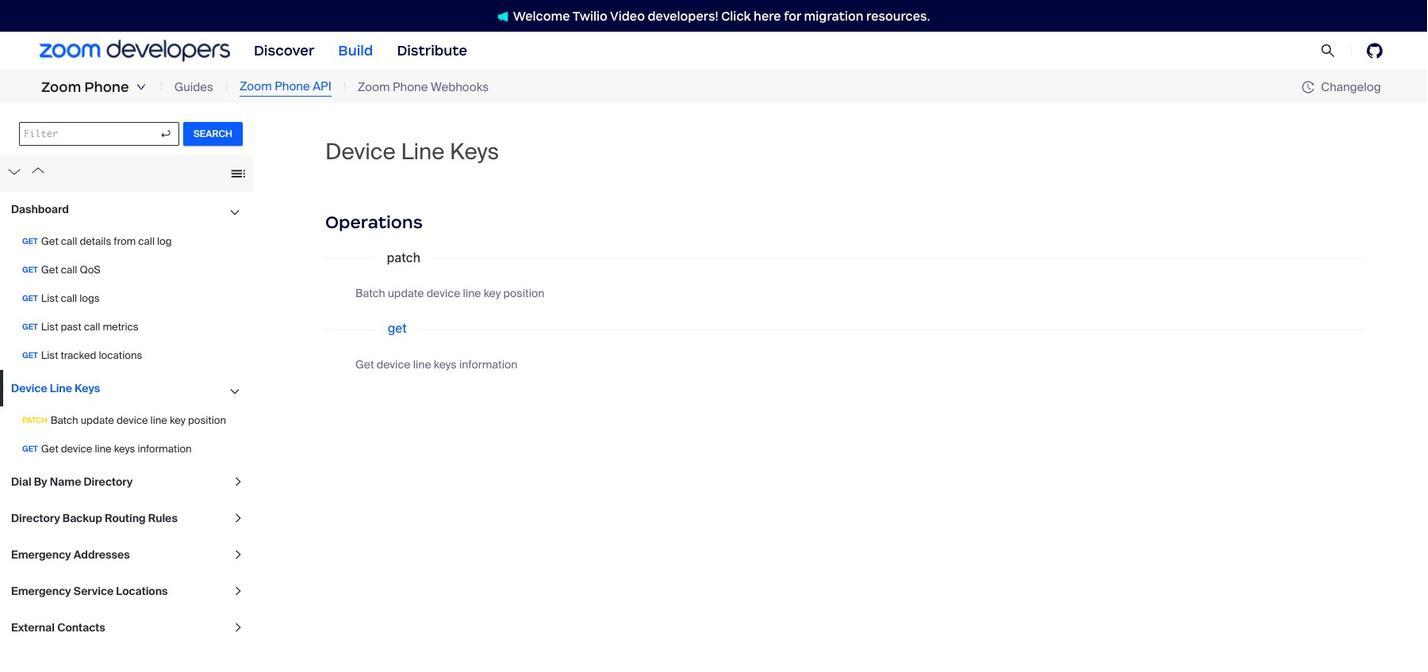 Task type: describe. For each thing, give the bounding box(es) containing it.
github image
[[1367, 43, 1383, 59]]

zoom for zoom phone
[[41, 79, 81, 96]]

developers!
[[648, 8, 719, 23]]

down image
[[136, 83, 146, 92]]

phone for zoom phone webhooks
[[393, 79, 428, 95]]

guides
[[174, 79, 213, 95]]

zoom phone api
[[240, 79, 331, 95]]

zoom developer logo image
[[40, 40, 230, 62]]

phone for zoom phone api
[[275, 79, 310, 95]]

webhooks
[[431, 79, 489, 95]]

zoom for zoom phone api
[[240, 79, 272, 95]]

migration
[[804, 8, 864, 23]]

twilio
[[573, 8, 608, 23]]

click
[[721, 8, 751, 23]]

phone for zoom phone
[[84, 79, 129, 96]]

guides link
[[174, 78, 213, 96]]

changelog
[[1321, 79, 1381, 95]]

zoom phone webhooks
[[358, 79, 489, 95]]



Task type: vqa. For each thing, say whether or not it's contained in the screenshot.
middle zoom
yes



Task type: locate. For each thing, give the bounding box(es) containing it.
phone
[[84, 79, 129, 96], [275, 79, 310, 95], [393, 79, 428, 95]]

changelog link
[[1302, 79, 1381, 95]]

phone left down icon
[[84, 79, 129, 96]]

2 phone from the left
[[275, 79, 310, 95]]

zoom for zoom phone webhooks
[[358, 79, 390, 95]]

0 horizontal spatial phone
[[84, 79, 129, 96]]

phone left api
[[275, 79, 310, 95]]

search image
[[1321, 44, 1335, 58], [1321, 44, 1335, 58]]

3 zoom from the left
[[358, 79, 390, 95]]

for
[[784, 8, 801, 23]]

history image
[[1302, 81, 1321, 94], [1302, 81, 1315, 94]]

zoom phone webhooks link
[[358, 78, 489, 96]]

2 horizontal spatial zoom
[[358, 79, 390, 95]]

3 phone from the left
[[393, 79, 428, 95]]

zoom phone api link
[[240, 78, 331, 97]]

phone left webhooks
[[393, 79, 428, 95]]

video
[[610, 8, 645, 23]]

welcome twilio video developers! click here for migration resources.
[[513, 8, 930, 23]]

notification image
[[497, 11, 513, 22], [497, 11, 508, 22]]

zoom phone
[[41, 79, 129, 96]]

2 horizontal spatial phone
[[393, 79, 428, 95]]

api
[[313, 79, 331, 95]]

2 zoom from the left
[[240, 79, 272, 95]]

zoom
[[41, 79, 81, 96], [240, 79, 272, 95], [358, 79, 390, 95]]

here
[[754, 8, 781, 23]]

1 horizontal spatial zoom
[[240, 79, 272, 95]]

resources.
[[866, 8, 930, 23]]

1 phone from the left
[[84, 79, 129, 96]]

0 horizontal spatial zoom
[[41, 79, 81, 96]]

github image
[[1367, 43, 1383, 59]]

1 zoom from the left
[[41, 79, 81, 96]]

welcome twilio video developers! click here for migration resources. link
[[481, 8, 946, 24]]

1 horizontal spatial phone
[[275, 79, 310, 95]]

welcome
[[513, 8, 570, 23]]



